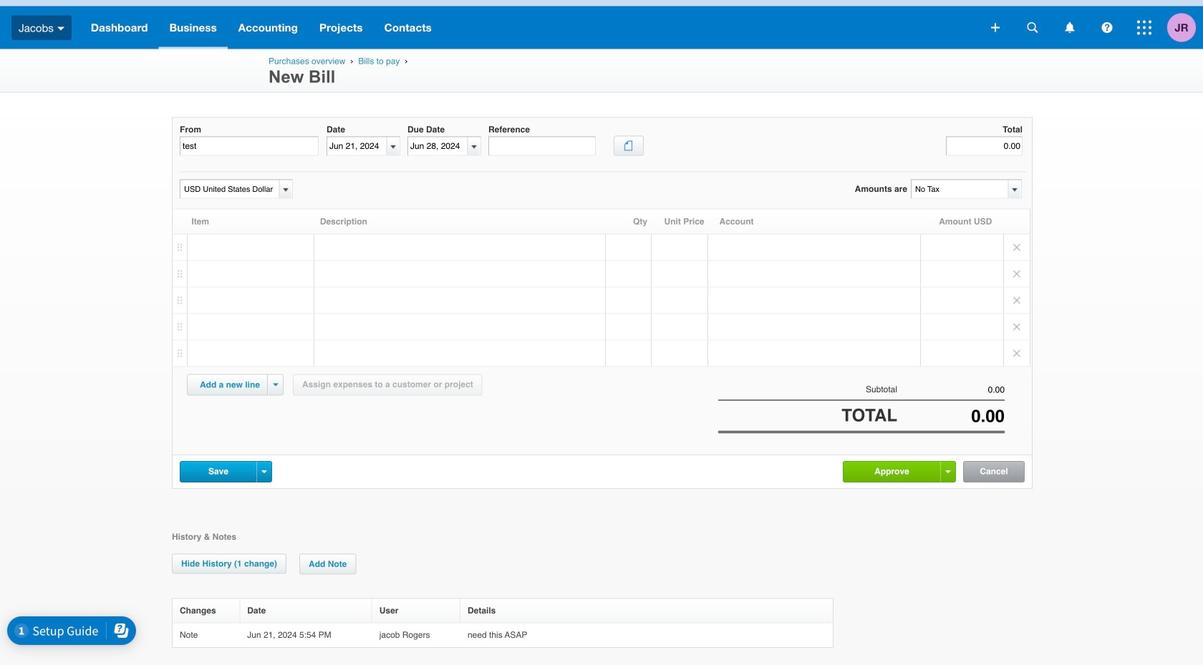 Task type: describe. For each thing, give the bounding box(es) containing it.
4 delete line item image from the top
[[1005, 341, 1030, 367]]

more add line options... image
[[273, 384, 278, 387]]

delete line item image
[[1005, 235, 1030, 260]]

more approve options... image
[[946, 471, 951, 474]]

3 delete line item image from the top
[[1005, 314, 1030, 340]]



Task type: vqa. For each thing, say whether or not it's contained in the screenshot.
The invitation email has been successfully sent to Rufus  Frah at fruf@gmail.com alert
no



Task type: locate. For each thing, give the bounding box(es) containing it.
delete line item image
[[1005, 261, 1030, 287], [1005, 288, 1030, 314], [1005, 314, 1030, 340], [1005, 341, 1030, 367]]

svg image
[[1138, 20, 1152, 35], [1028, 22, 1039, 33], [1066, 22, 1075, 33], [1102, 22, 1113, 33], [992, 23, 1000, 32]]

more save options... image
[[262, 471, 267, 474]]

2 delete line item image from the top
[[1005, 288, 1030, 314]]

None text field
[[489, 137, 596, 156], [947, 137, 1023, 156], [327, 137, 387, 155], [181, 180, 277, 198], [489, 137, 596, 156], [947, 137, 1023, 156], [327, 137, 387, 155], [181, 180, 277, 198]]

1 delete line item image from the top
[[1005, 261, 1030, 287]]

banner
[[0, 0, 1204, 49]]

svg image
[[57, 27, 64, 30]]

None text field
[[180, 137, 319, 156], [408, 137, 468, 155], [912, 180, 1008, 198], [898, 385, 1005, 395], [898, 407, 1005, 427], [180, 137, 319, 156], [408, 137, 468, 155], [912, 180, 1008, 198], [898, 385, 1005, 395], [898, 407, 1005, 427]]



